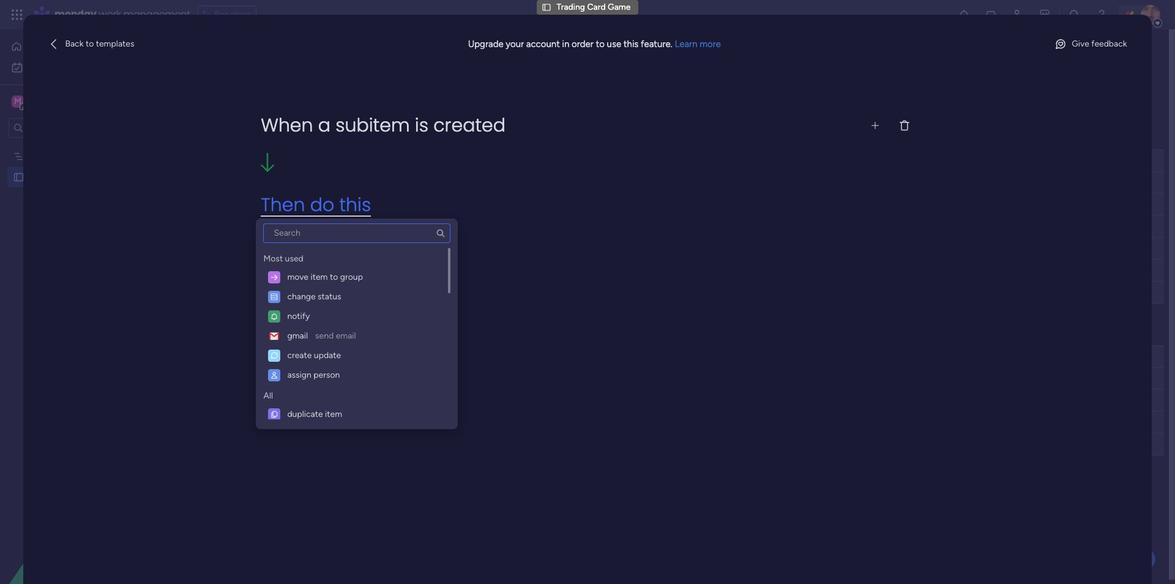 Task type: locate. For each thing, give the bounding box(es) containing it.
Search in workspace field
[[26, 121, 102, 135]]

1 vertical spatial title
[[248, 325, 271, 340]]

all
[[263, 390, 273, 401]]

1 item from the top
[[231, 373, 249, 384]]

tree grid containing most used
[[263, 248, 451, 424]]

and
[[292, 200, 307, 210], [278, 222, 292, 232], [272, 244, 286, 254]]

trading up the in
[[557, 2, 585, 12]]

Person field
[[445, 350, 477, 363]]

home link
[[7, 37, 149, 56]]

lottie animation image
[[0, 460, 156, 584]]

card
[[587, 2, 606, 12], [59, 171, 78, 182]]

this up the setup
[[339, 192, 371, 218]]

0 horizontal spatial list box
[[0, 143, 156, 352]]

james peterson image
[[1052, 42, 1068, 58]]

0 vertical spatial game
[[608, 2, 631, 12]]

1 group title from the top
[[211, 129, 271, 144]]

4
[[251, 373, 256, 384]]

notifications image
[[958, 9, 970, 21]]

main
[[28, 95, 50, 107]]

change status
[[287, 291, 341, 302]]

marketing
[[29, 151, 67, 161], [231, 244, 270, 254]]

home option
[[7, 37, 149, 56]]

tab list
[[185, 66, 265, 85]]

game up the use
[[608, 2, 631, 12]]

tree grid inside list box
[[263, 248, 451, 424]]

plan
[[69, 151, 85, 161]]

list box containing marketing plan
[[0, 143, 156, 352]]

marketing left plan
[[29, 151, 67, 161]]

item right duplicate
[[325, 409, 342, 419]]

marketing down 'distribution'
[[231, 244, 270, 254]]

card down plan
[[59, 171, 78, 182]]

0 horizontal spatial card
[[59, 171, 78, 182]]

assign
[[287, 370, 312, 380]]

trading right public board icon
[[29, 171, 57, 182]]

update feed image
[[985, 9, 997, 21]]

Group Title field
[[208, 129, 275, 145], [208, 325, 275, 341]]

to left the group
[[330, 272, 338, 282]]

1 vertical spatial trading
[[29, 171, 57, 182]]

list box
[[0, 143, 156, 352], [261, 223, 453, 424]]

option icon image for move item to group
[[270, 273, 279, 282]]

0 vertical spatial title
[[248, 129, 271, 144]]

help
[[1123, 553, 1145, 565]]

when
[[261, 112, 313, 139]]

trading card game up upgrade your account in order to use this feature. learn more
[[557, 2, 631, 12]]

item up change status
[[311, 272, 328, 282]]

0 horizontal spatial this
[[339, 192, 371, 218]]

option icon image up all row
[[270, 371, 279, 379]]

1 horizontal spatial this
[[624, 38, 639, 50]]

1 vertical spatial item
[[231, 395, 249, 406]]

back to templates
[[65, 38, 134, 49]]

1 horizontal spatial card
[[587, 2, 606, 12]]

order
[[572, 38, 594, 50]]

1 vertical spatial group title
[[211, 325, 271, 340]]

None search field
[[263, 223, 451, 243]]

2 vertical spatial and
[[272, 244, 286, 254]]

1 vertical spatial group title field
[[208, 325, 275, 341]]

give feedback link
[[1050, 34, 1132, 54]]

a
[[318, 112, 331, 139]]

option icon image inside move item to group element
[[270, 273, 279, 282]]

item 4
[[231, 373, 256, 384]]

send email element
[[263, 326, 448, 346]]

1 vertical spatial game
[[80, 171, 103, 182]]

game inside list box
[[80, 171, 103, 182]]

title
[[248, 129, 271, 144], [248, 325, 271, 340]]

0 horizontal spatial trading
[[29, 171, 57, 182]]

use
[[607, 38, 621, 50]]

create update element
[[263, 346, 448, 365]]

1 vertical spatial trading card game
[[29, 171, 103, 182]]

5
[[251, 395, 256, 406]]

person
[[314, 370, 340, 380]]

0 horizontal spatial to
[[86, 38, 94, 49]]

status
[[318, 291, 341, 302]]

change status element
[[263, 287, 448, 307]]

all row
[[263, 385, 273, 402]]

item for item 5
[[231, 395, 249, 406]]

project
[[307, 351, 335, 361]]

trading card game
[[557, 2, 631, 12], [29, 171, 103, 182]]

trading
[[557, 2, 585, 12], [29, 171, 57, 182]]

item
[[231, 373, 249, 384], [231, 395, 249, 406]]

move
[[287, 272, 309, 282]]

see
[[214, 9, 229, 20]]

management
[[123, 7, 190, 21]]

templates
[[96, 38, 134, 49]]

0 horizontal spatial game
[[80, 171, 103, 182]]

/
[[1112, 45, 1115, 55]]

option icon image inside the assign person element
[[270, 371, 279, 379]]

upgrade
[[468, 38, 504, 50]]

when a subitem is created
[[261, 112, 506, 139]]

then do this
[[261, 192, 371, 218]]

0 vertical spatial item
[[231, 373, 249, 384]]

distribution and logistics setup
[[231, 222, 354, 232]]

card up upgrade your account in order to use this feature. learn more
[[587, 2, 606, 12]]

option icon image left create
[[270, 351, 279, 360]]

option icon image down all
[[270, 410, 279, 419]]

group left when
[[211, 129, 245, 144]]

account
[[526, 38, 560, 50]]

option icon image inside "notify" element
[[270, 312, 279, 321]]

0 vertical spatial group title
[[211, 129, 271, 144]]

send
[[315, 330, 334, 341]]

person
[[448, 351, 474, 361]]

0 horizontal spatial trading card game
[[29, 171, 103, 182]]

1 vertical spatial marketing
[[231, 244, 270, 254]]

gmail
[[287, 330, 308, 341]]

2 title from the top
[[248, 325, 271, 340]]

0 vertical spatial group title field
[[208, 129, 275, 145]]

used
[[285, 253, 304, 264]]

and for branding
[[272, 244, 286, 254]]

0 vertical spatial card
[[587, 2, 606, 12]]

tab
[[185, 66, 265, 85]]

branding
[[288, 244, 322, 254]]

this
[[624, 38, 639, 50], [339, 192, 371, 218]]

option icon image for notify
[[270, 312, 279, 321]]

see plans
[[214, 9, 251, 20]]

to
[[86, 38, 94, 49], [596, 38, 605, 50], [330, 272, 338, 282]]

1 vertical spatial item
[[325, 409, 342, 419]]

learn more link
[[675, 38, 721, 50]]

your
[[506, 38, 524, 50]]

send email
[[315, 330, 356, 341]]

assign person
[[287, 370, 340, 380]]

option icon image inside the create update element
[[270, 351, 279, 360]]

1 horizontal spatial list box
[[261, 223, 453, 424]]

option icon image left change
[[270, 293, 279, 301]]

monday marketplace image
[[1039, 9, 1051, 21]]

marketing for marketing plan
[[29, 151, 67, 161]]

0 vertical spatial item
[[311, 272, 328, 282]]

option icon image inside the "change status" element
[[270, 293, 279, 301]]

0 vertical spatial trading
[[557, 2, 585, 12]]

1 title from the top
[[248, 129, 271, 144]]

give feedback button
[[1050, 34, 1132, 54]]

0 horizontal spatial marketing
[[29, 151, 67, 161]]

group title
[[211, 129, 271, 144], [211, 325, 271, 340]]

duplicate item
[[287, 409, 342, 419]]

this right the use
[[624, 38, 639, 50]]

option icon image down most
[[270, 273, 279, 282]]

setup
[[331, 222, 354, 232]]

option icon image
[[270, 273, 279, 282], [270, 293, 279, 301], [270, 312, 279, 321], [268, 330, 281, 342], [270, 351, 279, 360], [270, 371, 279, 379], [270, 410, 279, 419]]

distribution
[[231, 222, 276, 232]]

item left 4
[[231, 373, 249, 384]]

learn
[[675, 38, 698, 50]]

to right back on the top of page
[[86, 38, 94, 49]]

1 vertical spatial and
[[278, 222, 292, 232]]

help button
[[1113, 549, 1156, 569]]

option icon image left notify
[[270, 312, 279, 321]]

back to templates button
[[43, 34, 139, 54]]

list box containing most used
[[261, 223, 453, 424]]

item left 5
[[231, 395, 249, 406]]

1 vertical spatial group
[[211, 325, 245, 340]]

0 vertical spatial group
[[211, 129, 245, 144]]

tree grid
[[263, 248, 451, 424]]

trading card game down the marketing plan on the top of the page
[[29, 171, 103, 182]]

group up item 4
[[211, 325, 245, 340]]

marketing plan
[[29, 151, 85, 161]]

2 item from the top
[[231, 395, 249, 406]]

give
[[1072, 38, 1090, 49]]

1 vertical spatial this
[[339, 192, 371, 218]]

1 horizontal spatial marketing
[[231, 244, 270, 254]]

workspace image
[[12, 95, 24, 108]]

0 vertical spatial marketing
[[29, 151, 67, 161]]

to left the use
[[596, 38, 605, 50]]

workspace selection element
[[12, 94, 102, 110]]

option
[[0, 145, 156, 147]]

none search field inside list box
[[263, 223, 451, 243]]

game down plan
[[80, 171, 103, 182]]

0 vertical spatial trading card game
[[557, 2, 631, 12]]

option icon image left gmail
[[268, 330, 281, 342]]

most used
[[263, 253, 304, 264]]

option icon image inside duplicate item "element"
[[270, 410, 279, 419]]

item inside "element"
[[325, 409, 342, 419]]

marketing for marketing and branding campaign
[[231, 244, 270, 254]]

1 horizontal spatial to
[[330, 272, 338, 282]]

group
[[211, 129, 245, 144], [211, 325, 245, 340]]

1
[[1117, 45, 1121, 55]]

2 group title field from the top
[[208, 325, 275, 341]]

1 vertical spatial card
[[59, 171, 78, 182]]

0 vertical spatial this
[[624, 38, 639, 50]]

marketing inside list box
[[29, 151, 67, 161]]

and for logistics
[[278, 222, 292, 232]]

see plans button
[[198, 6, 257, 24]]

is
[[415, 112, 429, 139]]

item
[[311, 272, 328, 282], [325, 409, 342, 419]]



Task type: describe. For each thing, give the bounding box(es) containing it.
invite / 1
[[1088, 45, 1121, 55]]

campaign
[[324, 244, 363, 254]]

create update
[[287, 350, 341, 360]]

create
[[287, 350, 312, 360]]

home
[[27, 41, 50, 51]]

m
[[14, 96, 21, 107]]

0 vertical spatial and
[[292, 200, 307, 210]]

duplicate item element
[[263, 405, 448, 424]]

design
[[264, 200, 290, 210]]

item for duplicate
[[325, 409, 342, 419]]

plans
[[231, 9, 251, 20]]

Search for content search field
[[263, 223, 451, 243]]

search everything image
[[1069, 9, 1081, 21]]

2 group from the top
[[211, 325, 245, 340]]

1 group from the top
[[211, 129, 245, 144]]

group
[[340, 272, 363, 282]]

invite members image
[[1012, 9, 1024, 21]]

item for move
[[311, 272, 328, 282]]

item 5
[[231, 395, 256, 406]]

2 group title from the top
[[211, 325, 271, 340]]

give feedback
[[1072, 38, 1127, 49]]

development
[[309, 200, 360, 210]]

title for second the group title field from the top of the page
[[248, 325, 271, 340]]

help image
[[1096, 9, 1108, 21]]

subitem
[[336, 112, 410, 139]]

option icon image for create update
[[270, 351, 279, 360]]

to inside button
[[86, 38, 94, 49]]

back
[[65, 38, 84, 49]]

monday
[[54, 7, 96, 21]]

work
[[99, 7, 121, 21]]

title for 1st the group title field from the top
[[248, 129, 271, 144]]

2 horizontal spatial to
[[596, 38, 605, 50]]

feedback
[[1092, 38, 1127, 49]]

assign person element
[[263, 365, 448, 385]]

change
[[287, 291, 316, 302]]

product design and development
[[231, 200, 360, 210]]

item for item 4
[[231, 373, 249, 384]]

1 horizontal spatial trading card game
[[557, 2, 631, 12]]

email
[[336, 330, 356, 341]]

move item to group element
[[263, 267, 448, 287]]

notify element
[[263, 307, 448, 326]]

then
[[261, 192, 305, 218]]

trading inside list box
[[29, 171, 57, 182]]

marketing and branding campaign
[[231, 244, 363, 254]]

option icon image for assign person
[[270, 371, 279, 379]]

1 group title field from the top
[[208, 129, 275, 145]]

workspace
[[52, 95, 100, 107]]

move item to group
[[287, 272, 363, 282]]

james peterson image
[[1141, 5, 1161, 24]]

search image
[[436, 228, 446, 238]]

update
[[314, 350, 341, 360]]

lottie animation element
[[0, 460, 156, 584]]

main workspace
[[28, 95, 100, 107]]

option icon image for duplicate item
[[270, 410, 279, 419]]

do
[[310, 192, 334, 218]]

most used row
[[263, 248, 304, 265]]

duplicate
[[287, 409, 323, 419]]

in
[[562, 38, 570, 50]]

more
[[700, 38, 721, 50]]

select product image
[[11, 9, 23, 21]]

option icon image inside send email element
[[268, 330, 281, 342]]

feature.
[[641, 38, 673, 50]]

1 horizontal spatial game
[[608, 2, 631, 12]]

product
[[231, 200, 262, 210]]

most
[[263, 253, 283, 264]]

upgrade your account in order to use this feature. learn more
[[468, 38, 721, 50]]

card inside list box
[[59, 171, 78, 182]]

invite / 1 button
[[1083, 40, 1126, 60]]

notify
[[287, 311, 310, 321]]

invite
[[1088, 45, 1110, 55]]

logistics
[[295, 222, 329, 232]]

public board image
[[13, 171, 24, 182]]

monday work management
[[54, 7, 190, 21]]

option icon image for change status
[[270, 293, 279, 301]]

created
[[434, 112, 506, 139]]

1 horizontal spatial trading
[[557, 2, 585, 12]]

to inside tree grid
[[330, 272, 338, 282]]



Task type: vqa. For each thing, say whether or not it's contained in the screenshot.
top Done
no



